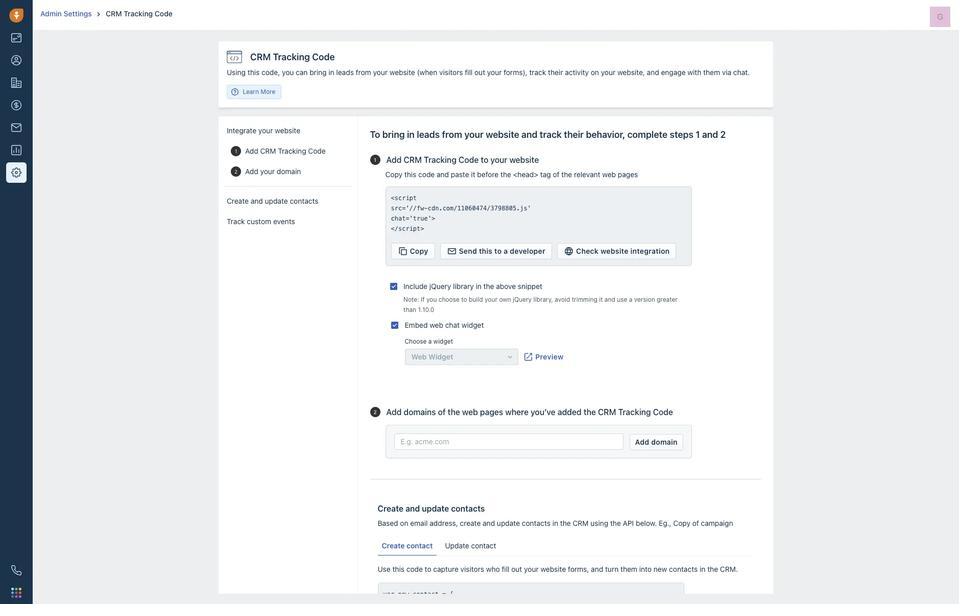 Task type: locate. For each thing, give the bounding box(es) containing it.
add domain
[[635, 438, 678, 446]]

crm
[[106, 9, 122, 18], [260, 147, 276, 155], [404, 155, 422, 164], [598, 408, 616, 417], [573, 519, 589, 528]]

0 vertical spatial a
[[504, 247, 508, 255]]

preview button
[[523, 349, 565, 365]]

pages right relevant on the top right of the page
[[618, 170, 638, 179]]

2 left domains
[[373, 409, 377, 415]]

update
[[265, 197, 288, 205], [422, 504, 449, 513], [497, 519, 520, 528]]

1 vertical spatial 2
[[234, 169, 237, 175]]

and left use
[[605, 296, 615, 303]]

it inside include jquery library in the above snippet note: if you choose to build your own jquery library, avoid trimming it and use a version greater than 1.10.0
[[599, 296, 603, 303]]

web widget button
[[405, 349, 518, 365]]

admin settings
[[40, 9, 92, 18]]

1 horizontal spatial copy
[[410, 247, 428, 255]]

update right the create
[[497, 519, 520, 528]]

this inside button
[[479, 247, 492, 255]]

of right domains
[[438, 408, 446, 417]]

1 vertical spatial create
[[378, 504, 403, 513]]

1 vertical spatial it
[[599, 296, 603, 303]]

preview
[[535, 352, 564, 361]]

<head>
[[513, 170, 538, 179]]

embed
[[405, 321, 428, 329]]

widget
[[462, 321, 484, 329], [433, 338, 453, 345]]

0 vertical spatial this
[[404, 170, 416, 179]]

in inside include jquery library in the above snippet note: if you choose to build your own jquery library, avoid trimming it and use a version greater than 1.10.0
[[476, 282, 481, 291]]

you've
[[531, 408, 555, 417]]

2 vertical spatial of
[[692, 519, 699, 528]]

in
[[407, 129, 415, 140], [476, 282, 481, 291], [552, 519, 558, 528], [700, 565, 705, 573]]

1 down integrate
[[235, 148, 237, 154]]

contact
[[407, 541, 433, 550], [471, 541, 496, 550]]

to left 'developer'
[[494, 247, 502, 255]]

add for add crm tracking code to your website
[[386, 155, 402, 164]]

create and update contacts up email
[[378, 504, 485, 513]]

0 horizontal spatial jquery
[[429, 282, 451, 291]]

web left chat
[[430, 321, 443, 329]]

2 horizontal spatial update
[[497, 519, 520, 528]]

1 vertical spatial this
[[479, 247, 492, 255]]

and up custom
[[251, 197, 263, 205]]

web left where
[[462, 408, 478, 417]]

to bring in leads from your website and track their behavior, complete steps 1 and 2
[[370, 129, 726, 140]]

1 vertical spatial domain
[[651, 438, 678, 446]]

add for add crm tracking code
[[245, 147, 258, 155]]

the inside include jquery library in the above snippet note: if you choose to build your own jquery library, avoid trimming it and use a version greater than 1.10.0
[[483, 282, 494, 291]]

2 horizontal spatial web
[[602, 170, 616, 179]]

pages left where
[[480, 408, 503, 417]]

0 vertical spatial create
[[227, 197, 249, 205]]

1 vertical spatial web
[[430, 321, 443, 329]]

1 horizontal spatial of
[[553, 170, 559, 179]]

2 vertical spatial update
[[497, 519, 520, 528]]

website up add crm tracking code
[[275, 126, 300, 135]]

1 horizontal spatial jquery
[[513, 296, 532, 303]]

2 horizontal spatial a
[[629, 296, 632, 303]]

a right use
[[629, 296, 632, 303]]

library
[[453, 282, 474, 291]]

tracking
[[124, 9, 153, 18], [278, 147, 306, 155], [424, 155, 457, 164], [618, 408, 651, 417]]

version
[[634, 296, 655, 303]]

None text field
[[391, 193, 686, 234], [383, 589, 678, 604], [391, 193, 686, 234], [383, 589, 678, 604]]

send
[[459, 247, 477, 255]]

create up based
[[378, 504, 403, 513]]

code for and
[[418, 170, 435, 179]]

web
[[411, 352, 427, 361]]

add domains of the web pages where you've added the crm tracking code
[[386, 408, 673, 417]]

integrate your website
[[227, 126, 300, 135]]

1 horizontal spatial contact
[[471, 541, 496, 550]]

and left turn in the bottom of the page
[[591, 565, 603, 573]]

the right before on the top
[[500, 170, 511, 179]]

build
[[469, 296, 483, 303]]

create
[[227, 197, 249, 205], [378, 504, 403, 513], [382, 541, 405, 550]]

0 horizontal spatial domain
[[277, 167, 301, 176]]

2 vertical spatial 2
[[373, 409, 377, 415]]

into
[[639, 565, 652, 573]]

widget right chat
[[462, 321, 484, 329]]

and left paste
[[437, 170, 449, 179]]

create down based
[[382, 541, 405, 550]]

code down create contact
[[406, 565, 423, 573]]

2 vertical spatial a
[[428, 338, 432, 345]]

1 horizontal spatial a
[[504, 247, 508, 255]]

this right send on the left top of the page
[[479, 247, 492, 255]]

1 vertical spatial of
[[438, 408, 446, 417]]

more
[[261, 88, 275, 95]]

2 horizontal spatial 1
[[696, 129, 700, 140]]

2 vertical spatial copy
[[673, 519, 690, 528]]

1 down to
[[374, 157, 376, 163]]

1 vertical spatial code
[[406, 565, 423, 573]]

copy for copy
[[410, 247, 428, 255]]

0 horizontal spatial create and update contacts
[[227, 197, 318, 205]]

website
[[275, 126, 300, 135], [486, 129, 519, 140], [509, 155, 539, 164], [601, 247, 628, 255], [541, 565, 566, 573]]

pages
[[618, 170, 638, 179], [480, 408, 503, 417]]

send this to a developer
[[459, 247, 545, 255]]

include
[[403, 282, 427, 291]]

2 right steps
[[720, 129, 726, 140]]

and right the create
[[483, 519, 495, 528]]

a left 'developer'
[[504, 247, 508, 255]]

1 vertical spatial copy
[[410, 247, 428, 255]]

code left paste
[[418, 170, 435, 179]]

copy inside button
[[410, 247, 428, 255]]

1 vertical spatial a
[[629, 296, 632, 303]]

crm tracking code
[[106, 9, 173, 18]]

0 horizontal spatial widget
[[433, 338, 453, 345]]

learn more
[[243, 88, 275, 95]]

1 horizontal spatial it
[[599, 296, 603, 303]]

your right out
[[524, 565, 539, 573]]

choose a widget
[[405, 338, 453, 345]]

create and update contacts
[[227, 197, 318, 205], [378, 504, 485, 513]]

who
[[486, 565, 500, 573]]

tag
[[540, 170, 551, 179]]

if
[[421, 296, 425, 303]]

it
[[471, 170, 475, 179], [599, 296, 603, 303]]

crm left using
[[573, 519, 589, 528]]

below.
[[636, 519, 657, 528]]

0 horizontal spatial web
[[430, 321, 443, 329]]

this right use
[[392, 565, 404, 573]]

integration
[[630, 247, 670, 255]]

0 horizontal spatial it
[[471, 170, 475, 179]]

your inside include jquery library in the above snippet note: if you choose to build your own jquery library, avoid trimming it and use a version greater than 1.10.0
[[485, 296, 497, 303]]

0 vertical spatial 1
[[696, 129, 700, 140]]

contacts up events
[[290, 197, 318, 205]]

this for use
[[392, 565, 404, 573]]

and inside include jquery library in the above snippet note: if you choose to build your own jquery library, avoid trimming it and use a version greater than 1.10.0
[[605, 296, 615, 303]]

1 vertical spatial 1
[[235, 148, 237, 154]]

2 vertical spatial create
[[382, 541, 405, 550]]

1 vertical spatial update
[[422, 504, 449, 513]]

1 horizontal spatial update
[[422, 504, 449, 513]]

copy
[[385, 170, 402, 179], [410, 247, 428, 255], [673, 519, 690, 528]]

jquery down snippet
[[513, 296, 532, 303]]

web widget
[[411, 352, 453, 361]]

0 vertical spatial web
[[602, 170, 616, 179]]

1 vertical spatial widget
[[433, 338, 453, 345]]

add for add domain
[[635, 438, 649, 446]]

1 vertical spatial jquery
[[513, 296, 532, 303]]

contact up who
[[471, 541, 496, 550]]

the left using
[[560, 519, 571, 528]]

0 vertical spatial update
[[265, 197, 288, 205]]

the right domains
[[448, 408, 460, 417]]

0 horizontal spatial pages
[[480, 408, 503, 417]]

1 horizontal spatial 1
[[374, 157, 376, 163]]

a
[[504, 247, 508, 255], [629, 296, 632, 303], [428, 338, 432, 345]]

code
[[418, 170, 435, 179], [406, 565, 423, 573]]

admin
[[40, 9, 62, 18]]

2 vertical spatial this
[[392, 565, 404, 573]]

to
[[481, 155, 488, 164], [494, 247, 502, 255], [461, 296, 467, 303], [425, 565, 431, 573]]

events
[[273, 217, 295, 226]]

domains
[[404, 408, 436, 417]]

turn
[[605, 565, 619, 573]]

2 vertical spatial 1
[[374, 157, 376, 163]]

phone image
[[11, 565, 21, 576]]

0 vertical spatial 2
[[720, 129, 726, 140]]

contacts
[[290, 197, 318, 205], [451, 504, 485, 513], [522, 519, 550, 528], [669, 565, 698, 573]]

0 vertical spatial code
[[418, 170, 435, 179]]

the left relevant on the top right of the page
[[561, 170, 572, 179]]

add inside button
[[635, 438, 649, 446]]

copy up include
[[410, 247, 428, 255]]

a right the choose
[[428, 338, 432, 345]]

crm right 'added'
[[598, 408, 616, 417]]

1 horizontal spatial domain
[[651, 438, 678, 446]]

1 horizontal spatial web
[[462, 408, 478, 417]]

web right relevant on the top right of the page
[[602, 170, 616, 179]]

your right from
[[464, 129, 484, 140]]

1 vertical spatial pages
[[480, 408, 503, 417]]

copy right eg.,
[[673, 519, 690, 528]]

this for send
[[479, 247, 492, 255]]

1 right steps
[[696, 129, 700, 140]]

in up build
[[476, 282, 481, 291]]

of right tag
[[553, 170, 559, 179]]

fill
[[502, 565, 509, 573]]

0 horizontal spatial contact
[[407, 541, 433, 550]]

your
[[258, 126, 273, 135], [464, 129, 484, 140], [490, 155, 507, 164], [260, 167, 275, 176], [485, 296, 497, 303], [524, 565, 539, 573]]

bring
[[382, 129, 405, 140]]

copy down the bring
[[385, 170, 402, 179]]

2
[[720, 129, 726, 140], [234, 169, 237, 175], [373, 409, 377, 415]]

it right the trimming
[[599, 296, 603, 303]]

add
[[245, 147, 258, 155], [386, 155, 402, 164], [245, 167, 258, 176], [386, 408, 402, 417], [635, 438, 649, 446]]

it right paste
[[471, 170, 475, 179]]

1 horizontal spatial pages
[[618, 170, 638, 179]]

2 contact from the left
[[471, 541, 496, 550]]

0 horizontal spatial of
[[438, 408, 446, 417]]

to inside include jquery library in the above snippet note: if you choose to build your own jquery library, avoid trimming it and use a version greater than 1.10.0
[[461, 296, 467, 303]]

update up address,
[[422, 504, 449, 513]]

0 horizontal spatial update
[[265, 197, 288, 205]]

1 contact from the left
[[407, 541, 433, 550]]

update up events
[[265, 197, 288, 205]]

and up email
[[405, 504, 420, 513]]

2 left 'add your domain'
[[234, 169, 237, 175]]

0 vertical spatial domain
[[277, 167, 301, 176]]

to left build
[[461, 296, 467, 303]]

0 vertical spatial pages
[[618, 170, 638, 179]]

0 vertical spatial widget
[[462, 321, 484, 329]]

the left above
[[483, 282, 494, 291]]

of left campaign
[[692, 519, 699, 528]]

custom
[[247, 217, 271, 226]]

in left 'crm.'
[[700, 565, 705, 573]]

your left own
[[485, 296, 497, 303]]

new
[[654, 565, 667, 573]]

0 vertical spatial copy
[[385, 170, 402, 179]]

create and update contacts up events
[[227, 197, 318, 205]]

create up the track on the left of page
[[227, 197, 249, 205]]

contact for update contact
[[471, 541, 496, 550]]

the right 'added'
[[584, 408, 596, 417]]

1 vertical spatial create and update contacts
[[378, 504, 485, 513]]

this down the bring
[[404, 170, 416, 179]]

domain
[[277, 167, 301, 176], [651, 438, 678, 446]]

of
[[553, 170, 559, 179], [438, 408, 446, 417], [692, 519, 699, 528]]

1 horizontal spatial 2
[[373, 409, 377, 415]]

2 horizontal spatial 2
[[720, 129, 726, 140]]

copy for copy this code and paste it before the <head> tag of the relevant web pages
[[385, 170, 402, 179]]

widget up widget
[[433, 338, 453, 345]]

based on email address, create and update contacts in the crm using the api below. eg., copy of campaign
[[378, 519, 733, 528]]

contact down email
[[407, 541, 433, 550]]

to inside button
[[494, 247, 502, 255]]

0 vertical spatial of
[[553, 170, 559, 179]]

crm down integrate your website
[[260, 147, 276, 155]]

website right the check
[[601, 247, 628, 255]]

0 horizontal spatial copy
[[385, 170, 402, 179]]

them
[[620, 565, 637, 573]]

this
[[404, 170, 416, 179], [479, 247, 492, 255], [392, 565, 404, 573]]

the left api
[[610, 519, 621, 528]]

out
[[511, 565, 522, 573]]

jquery up you at left
[[429, 282, 451, 291]]

phone element
[[6, 560, 27, 581]]

own
[[499, 296, 511, 303]]



Task type: describe. For each thing, give the bounding box(es) containing it.
copy button
[[391, 243, 435, 259]]

added
[[558, 408, 582, 417]]

where
[[505, 408, 529, 417]]

chat
[[445, 321, 460, 329]]

api
[[623, 519, 634, 528]]

send this to a developer button
[[440, 243, 552, 259]]

relevant
[[574, 170, 600, 179]]

using
[[590, 519, 608, 528]]

their
[[564, 129, 584, 140]]

freshworks switcher image
[[11, 588, 21, 598]]

your up before on the top
[[490, 155, 507, 164]]

visitors
[[460, 565, 484, 573]]

address,
[[430, 519, 458, 528]]

0 vertical spatial jquery
[[429, 282, 451, 291]]

track
[[540, 129, 562, 140]]

leads
[[417, 129, 440, 140]]

choose
[[405, 338, 427, 345]]

the left 'crm.'
[[707, 565, 718, 573]]

1 horizontal spatial create and update contacts
[[378, 504, 485, 513]]

developer
[[510, 247, 545, 255]]

forms,
[[568, 565, 589, 573]]

contact for create contact
[[407, 541, 433, 550]]

to up before on the top
[[481, 155, 488, 164]]

your down add crm tracking code
[[260, 167, 275, 176]]

create for update contact
[[382, 541, 405, 550]]

code for to
[[406, 565, 423, 573]]

this for copy
[[404, 170, 416, 179]]

use
[[378, 565, 391, 573]]

avoid
[[555, 296, 570, 303]]

settings
[[64, 9, 92, 18]]

add crm tracking code
[[245, 147, 326, 155]]

2 vertical spatial web
[[462, 408, 478, 417]]

check website integration
[[576, 247, 670, 255]]

above
[[496, 282, 516, 291]]

website inside button
[[601, 247, 628, 255]]

trimming
[[572, 296, 597, 303]]

website up <head>
[[509, 155, 539, 164]]

a inside button
[[504, 247, 508, 255]]

add for add your domain
[[245, 167, 258, 176]]

before
[[477, 170, 499, 179]]

1.10.0
[[418, 306, 434, 314]]

create contact
[[382, 541, 433, 550]]

capture
[[433, 565, 458, 573]]

E.g. acme.com text field
[[394, 434, 623, 450]]

than
[[403, 306, 416, 314]]

track
[[227, 217, 245, 226]]

0 horizontal spatial a
[[428, 338, 432, 345]]

check
[[576, 247, 599, 255]]

use this code to capture visitors who fill out your website forms, and turn them into new contacts in the crm.
[[378, 565, 738, 573]]

include jquery library in the above snippet note: if you choose to build your own jquery library, avoid trimming it and use a version greater than 1.10.0
[[403, 282, 678, 314]]

update contact
[[445, 541, 496, 550]]

on
[[400, 519, 408, 528]]

from
[[442, 129, 462, 140]]

steps
[[670, 129, 693, 140]]

add domain button
[[630, 434, 683, 450]]

learn more link
[[227, 85, 281, 99]]

use
[[617, 296, 627, 303]]

eg.,
[[659, 519, 671, 528]]

update
[[445, 541, 469, 550]]

and right steps
[[702, 129, 718, 140]]

website up copy this code and paste it before the <head> tag of the relevant web pages
[[486, 129, 519, 140]]

contacts up the create
[[451, 504, 485, 513]]

check website integration button
[[557, 243, 676, 259]]

integrate
[[227, 126, 256, 135]]

library,
[[533, 296, 553, 303]]

contacts right new
[[669, 565, 698, 573]]

you
[[426, 296, 437, 303]]

learn
[[243, 88, 259, 95]]

paste
[[451, 170, 469, 179]]

create
[[460, 519, 481, 528]]

and left the track
[[521, 129, 537, 140]]

0 horizontal spatial 1
[[235, 148, 237, 154]]

add crm tracking code to your website
[[386, 155, 539, 164]]

1 horizontal spatial widget
[[462, 321, 484, 329]]

crm right 'settings'
[[106, 9, 122, 18]]

add for add domains of the web pages where you've added the crm tracking code
[[386, 408, 402, 417]]

contacts up out
[[522, 519, 550, 528]]

to
[[370, 129, 380, 140]]

2 horizontal spatial copy
[[673, 519, 690, 528]]

in left using
[[552, 519, 558, 528]]

crm.
[[720, 565, 738, 573]]

a inside include jquery library in the above snippet note: if you choose to build your own jquery library, avoid trimming it and use a version greater than 1.10.0
[[629, 296, 632, 303]]

to left capture on the left
[[425, 565, 431, 573]]

snippet
[[518, 282, 542, 291]]

0 horizontal spatial 2
[[234, 169, 237, 175]]

admin settings link
[[40, 9, 94, 18]]

2 horizontal spatial of
[[692, 519, 699, 528]]

campaign
[[701, 519, 733, 528]]

based
[[378, 519, 398, 528]]

behavior,
[[586, 129, 625, 140]]

add your domain
[[245, 167, 301, 176]]

complete
[[627, 129, 668, 140]]

0 vertical spatial create and update contacts
[[227, 197, 318, 205]]

copy this code and paste it before the <head> tag of the relevant web pages
[[385, 170, 638, 179]]

greater
[[657, 296, 678, 303]]

0 vertical spatial it
[[471, 170, 475, 179]]

your right integrate
[[258, 126, 273, 135]]

website left forms,
[[541, 565, 566, 573]]

domain inside button
[[651, 438, 678, 446]]

embed web chat widget
[[405, 321, 484, 329]]

note:
[[403, 296, 419, 303]]

in right the bring
[[407, 129, 415, 140]]

crm down leads
[[404, 155, 422, 164]]

email
[[410, 519, 428, 528]]

widget
[[428, 352, 453, 361]]

create for based on email address, create and update contacts in the crm using the api below. eg., copy of campaign
[[378, 504, 403, 513]]



Task type: vqa. For each thing, say whether or not it's contained in the screenshot.
BASED ON EMAIL ADDRESS, CREATE AND UPDATE CONTACTS IN THE CRM USING THE API BELOW. EG., COPY OF CAMPAIGN
yes



